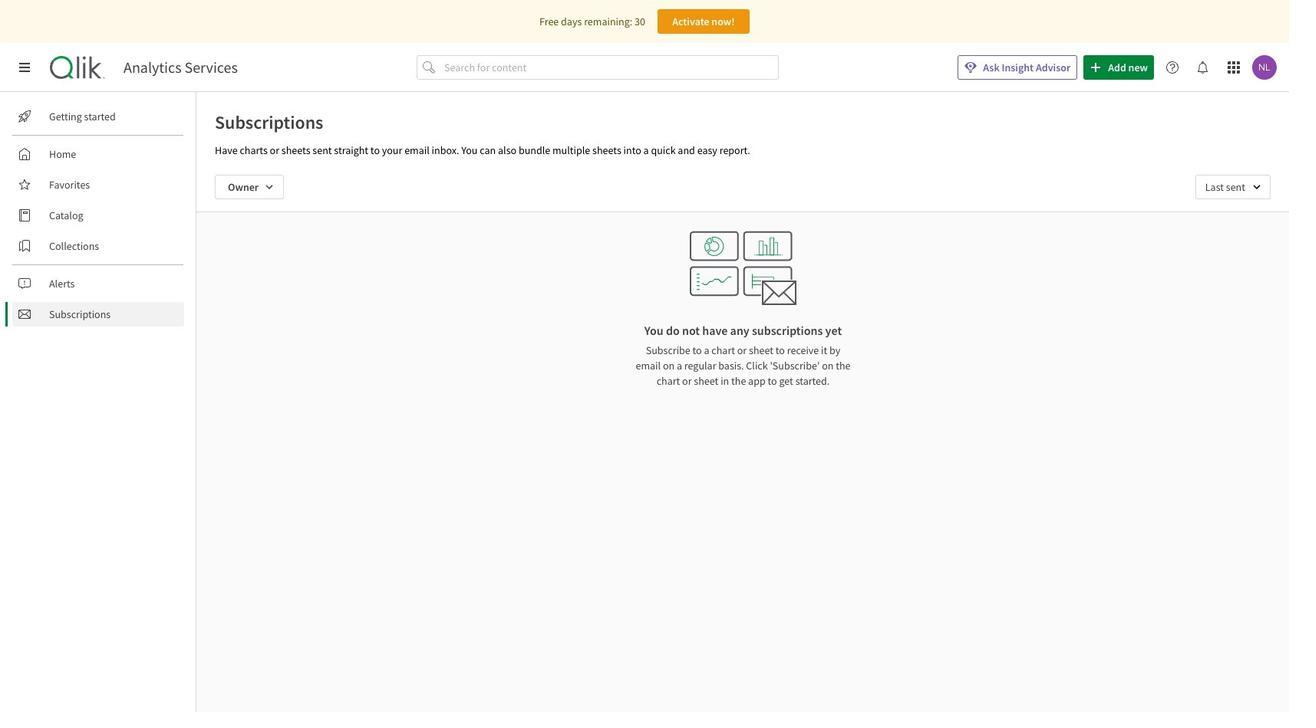 Task type: describe. For each thing, give the bounding box(es) containing it.
none field inside filters region
[[1196, 175, 1271, 200]]

analytics services element
[[124, 58, 238, 77]]

navigation pane element
[[0, 98, 196, 333]]



Task type: locate. For each thing, give the bounding box(es) containing it.
close sidebar menu image
[[18, 61, 31, 74]]

None field
[[1196, 175, 1271, 200]]

filters region
[[196, 163, 1289, 212]]

Search for content text field
[[441, 55, 779, 80]]

noah lott image
[[1252, 55, 1277, 80]]



Task type: vqa. For each thing, say whether or not it's contained in the screenshot.
Open sidebar menu image
no



